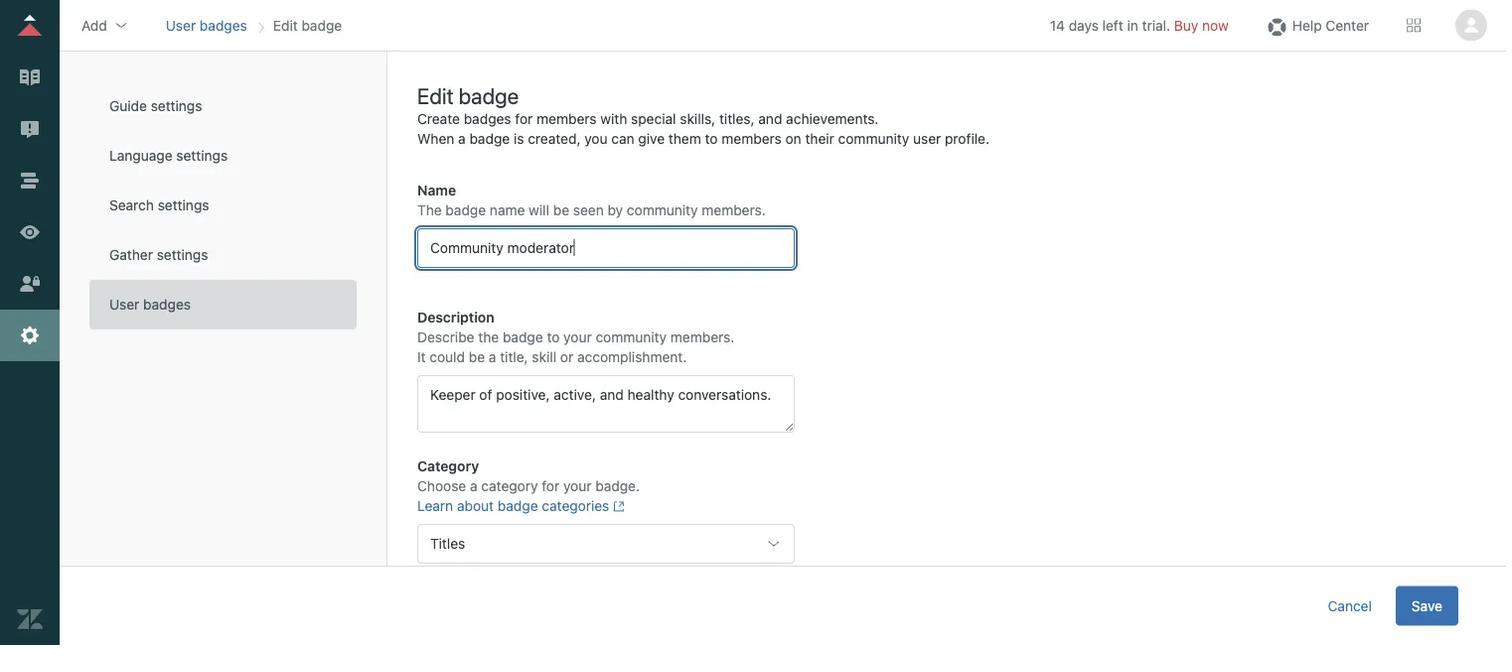 Task type: describe. For each thing, give the bounding box(es) containing it.
settings image
[[17, 323, 43, 349]]

user for the topmost user badges link
[[166, 17, 196, 33]]

gather
[[109, 247, 153, 263]]

badge inside the name the badge name will be seen by community members.
[[446, 202, 486, 219]]

search settings link
[[89, 181, 357, 231]]

days
[[1069, 17, 1099, 33]]

for inside create badges for members with special skills, titles, and achievements. when a badge is created, you can give them to members on their community user profile.
[[515, 111, 533, 127]]

your for to
[[564, 329, 592, 346]]

create
[[417, 111, 460, 127]]

1 horizontal spatial members
[[722, 131, 782, 147]]

buy
[[1175, 17, 1199, 33]]

or
[[560, 349, 574, 366]]

user badges for the topmost user badges link
[[166, 17, 247, 33]]

their
[[805, 131, 835, 147]]

center
[[1326, 17, 1369, 33]]

a inside category choose a category for your badge.
[[470, 479, 478, 495]]

user badges for user badges link to the bottom
[[109, 297, 191, 313]]

title,
[[500, 349, 528, 366]]

accomplishment.
[[577, 349, 687, 366]]

gather settings link
[[89, 231, 357, 280]]

settings for language settings
[[176, 148, 228, 164]]

a for when
[[458, 131, 466, 147]]

cancel button
[[1312, 587, 1388, 627]]

badges for user badges link to the bottom
[[143, 297, 191, 313]]

learn
[[417, 498, 453, 515]]

1 horizontal spatial edit
[[417, 82, 454, 108]]

will
[[529, 202, 550, 219]]

name
[[417, 182, 456, 199]]

the
[[417, 202, 442, 219]]

0 vertical spatial members
[[537, 111, 597, 127]]

(opens in a new tab) image
[[610, 501, 625, 513]]

search
[[109, 197, 154, 214]]

user for user badges link to the bottom
[[109, 297, 140, 313]]

community inside the name the badge name will be seen by community members.
[[627, 202, 698, 219]]

it
[[417, 349, 426, 366]]

created,
[[528, 131, 581, 147]]

profile.
[[945, 131, 990, 147]]

in
[[1127, 17, 1139, 33]]

1 horizontal spatial edit badge
[[417, 82, 519, 108]]

community inside description describe the badge to your community members. it could be a title, skill or accomplishment.
[[596, 329, 667, 346]]

skill
[[532, 349, 557, 366]]

can
[[612, 131, 635, 147]]

gather settings
[[109, 247, 208, 263]]

the
[[478, 329, 499, 346]]

guide
[[109, 98, 147, 114]]

a for be
[[489, 349, 496, 366]]

badges for the topmost user badges link
[[200, 17, 247, 33]]

Name field
[[417, 229, 795, 268]]

guide settings link
[[89, 81, 357, 131]]

save button
[[1396, 587, 1459, 627]]

when
[[417, 131, 455, 147]]

category
[[417, 459, 479, 475]]

titles,
[[719, 111, 755, 127]]

skills,
[[680, 111, 716, 127]]

members. inside the name the badge name will be seen by community members.
[[702, 202, 766, 219]]

describe
[[417, 329, 475, 346]]

with
[[601, 111, 627, 127]]

description describe the badge to your community members. it could be a title, skill or accomplishment.
[[417, 310, 735, 366]]

create badges for members with special skills, titles, and achievements. when a badge is created, you can give them to members on their community user profile.
[[417, 111, 990, 147]]

user permissions image
[[17, 271, 43, 297]]

1 vertical spatial user badges link
[[89, 280, 357, 330]]

badges inside create badges for members with special skills, titles, and achievements. when a badge is created, you can give them to members on their community user profile.
[[464, 111, 511, 127]]

categories
[[542, 498, 610, 515]]

community inside create badges for members with special skills, titles, and achievements. when a badge is created, you can give them to members on their community user profile.
[[838, 131, 910, 147]]

customize design image
[[17, 220, 43, 245]]

members. inside description describe the badge to your community members. it could be a title, skill or accomplishment.
[[671, 329, 735, 346]]

now
[[1203, 17, 1229, 33]]

category choose a category for your badge.
[[417, 459, 640, 495]]

is
[[514, 131, 524, 147]]



Task type: locate. For each thing, give the bounding box(es) containing it.
1 vertical spatial your
[[563, 479, 592, 495]]

guide settings
[[109, 98, 202, 114]]

1 vertical spatial user badges
[[109, 297, 191, 313]]

1 vertical spatial a
[[489, 349, 496, 366]]

a down the
[[489, 349, 496, 366]]

be inside description describe the badge to your community members. it could be a title, skill or accomplishment.
[[469, 349, 485, 366]]

0 horizontal spatial a
[[458, 131, 466, 147]]

0 vertical spatial your
[[564, 329, 592, 346]]

members
[[537, 111, 597, 127], [722, 131, 782, 147]]

to inside description describe the badge to your community members. it could be a title, skill or accomplishment.
[[547, 329, 560, 346]]

2 vertical spatial badges
[[143, 297, 191, 313]]

user badges link
[[166, 17, 247, 33], [89, 280, 357, 330]]

to
[[705, 131, 718, 147], [547, 329, 560, 346]]

community
[[838, 131, 910, 147], [627, 202, 698, 219], [596, 329, 667, 346]]

badge inside description describe the badge to your community members. it could be a title, skill or accomplishment.
[[503, 329, 543, 346]]

0 horizontal spatial user
[[109, 297, 140, 313]]

badge inside create badges for members with special skills, titles, and achievements. when a badge is created, you can give them to members on their community user profile.
[[470, 131, 510, 147]]

0 horizontal spatial for
[[515, 111, 533, 127]]

choose
[[417, 479, 466, 495]]

1 your from the top
[[564, 329, 592, 346]]

members. up accomplishment. at left bottom
[[671, 329, 735, 346]]

0 horizontal spatial be
[[469, 349, 485, 366]]

for up categories
[[542, 479, 560, 495]]

0 vertical spatial edit
[[273, 17, 298, 33]]

1 vertical spatial user
[[109, 297, 140, 313]]

help center
[[1293, 17, 1369, 33]]

your
[[564, 329, 592, 346], [563, 479, 592, 495]]

community right by
[[627, 202, 698, 219]]

badge
[[302, 17, 342, 33], [459, 82, 519, 108], [470, 131, 510, 147], [446, 202, 486, 219], [503, 329, 543, 346], [498, 498, 538, 515]]

arrange content image
[[17, 168, 43, 194]]

help
[[1293, 17, 1322, 33]]

members down the titles,
[[722, 131, 782, 147]]

edit badge
[[273, 17, 342, 33], [417, 82, 519, 108]]

14 days left in trial. buy now
[[1050, 17, 1229, 33]]

1 vertical spatial to
[[547, 329, 560, 346]]

14
[[1050, 17, 1065, 33]]

0 vertical spatial for
[[515, 111, 533, 127]]

0 horizontal spatial badges
[[143, 297, 191, 313]]

name the badge name will be seen by community members.
[[417, 182, 766, 219]]

navigation
[[162, 10, 346, 40]]

user badges link up the guide settings link at the left of the page
[[166, 17, 247, 33]]

special
[[631, 111, 676, 127]]

for
[[515, 111, 533, 127], [542, 479, 560, 495]]

user down gather
[[109, 297, 140, 313]]

language settings
[[109, 148, 228, 164]]

badges
[[200, 17, 247, 33], [464, 111, 511, 127], [143, 297, 191, 313]]

members. down create badges for members with special skills, titles, and achievements. when a badge is created, you can give them to members on their community user profile.
[[702, 202, 766, 219]]

1 horizontal spatial user
[[166, 17, 196, 33]]

1 horizontal spatial to
[[705, 131, 718, 147]]

1 vertical spatial members.
[[671, 329, 735, 346]]

language
[[109, 148, 173, 164]]

achievements.
[[786, 111, 879, 127]]

0 horizontal spatial to
[[547, 329, 560, 346]]

members.
[[702, 202, 766, 219], [671, 329, 735, 346]]

0 vertical spatial edit badge
[[273, 17, 342, 33]]

1 vertical spatial edit badge
[[417, 82, 519, 108]]

language settings link
[[89, 131, 357, 181]]

to up skill
[[547, 329, 560, 346]]

2 your from the top
[[563, 479, 592, 495]]

your for for
[[563, 479, 592, 495]]

cancel
[[1328, 598, 1372, 615]]

left
[[1103, 17, 1124, 33]]

badges up the guide settings link at the left of the page
[[200, 17, 247, 33]]

badges down gather settings at the left top
[[143, 297, 191, 313]]

2 vertical spatial community
[[596, 329, 667, 346]]

give
[[638, 131, 665, 147]]

zendesk image
[[17, 607, 43, 633]]

0 horizontal spatial edit
[[273, 17, 298, 33]]

your up or
[[564, 329, 592, 346]]

0 vertical spatial to
[[705, 131, 718, 147]]

user
[[913, 131, 941, 147]]

could
[[430, 349, 465, 366]]

your up categories
[[563, 479, 592, 495]]

user inside user badges link
[[109, 297, 140, 313]]

1 vertical spatial for
[[542, 479, 560, 495]]

settings right gather
[[157, 247, 208, 263]]

settings right guide
[[151, 98, 202, 114]]

search settings
[[109, 197, 209, 214]]

be down the
[[469, 349, 485, 366]]

settings
[[151, 98, 202, 114], [176, 148, 228, 164], [158, 197, 209, 214], [157, 247, 208, 263]]

community up accomplishment. at left bottom
[[596, 329, 667, 346]]

settings right search
[[158, 197, 209, 214]]

0 vertical spatial community
[[838, 131, 910, 147]]

for up is
[[515, 111, 533, 127]]

0 vertical spatial user
[[166, 17, 196, 33]]

0 vertical spatial members.
[[702, 202, 766, 219]]

2 horizontal spatial badges
[[464, 111, 511, 127]]

Description text field
[[417, 376, 795, 433]]

you
[[585, 131, 608, 147]]

your inside category choose a category for your badge.
[[563, 479, 592, 495]]

trial.
[[1143, 17, 1171, 33]]

zendesk products image
[[1407, 18, 1421, 32]]

a inside description describe the badge to your community members. it could be a title, skill or accomplishment.
[[489, 349, 496, 366]]

1 vertical spatial badges
[[464, 111, 511, 127]]

0 vertical spatial user badges
[[166, 17, 247, 33]]

1 horizontal spatial a
[[470, 479, 478, 495]]

titles
[[430, 536, 465, 553]]

0 vertical spatial a
[[458, 131, 466, 147]]

save
[[1412, 598, 1443, 615]]

user
[[166, 17, 196, 33], [109, 297, 140, 313]]

name
[[490, 202, 525, 219]]

user badges down gather settings at the left top
[[109, 297, 191, 313]]

about
[[457, 498, 494, 515]]

2 horizontal spatial a
[[489, 349, 496, 366]]

edit
[[273, 17, 298, 33], [417, 82, 454, 108]]

and
[[759, 111, 783, 127]]

manage articles image
[[17, 65, 43, 90]]

help center button
[[1259, 10, 1375, 40]]

be right will
[[553, 202, 569, 219]]

badges inside navigation
[[200, 17, 247, 33]]

settings for search settings
[[158, 197, 209, 214]]

members up 'created,'
[[537, 111, 597, 127]]

learn about badge categories link
[[417, 498, 625, 515]]

badges right create
[[464, 111, 511, 127]]

user badges up the guide settings link at the left of the page
[[166, 17, 247, 33]]

1 vertical spatial members
[[722, 131, 782, 147]]

settings down the guide settings link at the left of the page
[[176, 148, 228, 164]]

add
[[81, 17, 107, 33]]

0 vertical spatial badges
[[200, 17, 247, 33]]

settings for gather settings
[[157, 247, 208, 263]]

them
[[669, 131, 701, 147]]

be inside the name the badge name will be seen by community members.
[[553, 202, 569, 219]]

moderate content image
[[17, 116, 43, 142]]

2 vertical spatial a
[[470, 479, 478, 495]]

1 vertical spatial be
[[469, 349, 485, 366]]

by
[[608, 202, 623, 219]]

learn about badge categories
[[417, 498, 610, 515]]

1 vertical spatial community
[[627, 202, 698, 219]]

1 horizontal spatial badges
[[200, 17, 247, 33]]

edit badge inside navigation
[[273, 17, 342, 33]]

0 horizontal spatial members
[[537, 111, 597, 127]]

to down skills,
[[705, 131, 718, 147]]

description
[[417, 310, 495, 326]]

user right add popup button
[[166, 17, 196, 33]]

community down 'achievements.'
[[838, 131, 910, 147]]

your inside description describe the badge to your community members. it could be a title, skill or accomplishment.
[[564, 329, 592, 346]]

be
[[553, 202, 569, 219], [469, 349, 485, 366]]

user badges
[[166, 17, 247, 33], [109, 297, 191, 313]]

to inside create badges for members with special skills, titles, and achievements. when a badge is created, you can give them to members on their community user profile.
[[705, 131, 718, 147]]

a
[[458, 131, 466, 147], [489, 349, 496, 366], [470, 479, 478, 495]]

a up about
[[470, 479, 478, 495]]

a right when
[[458, 131, 466, 147]]

for inside category choose a category for your badge.
[[542, 479, 560, 495]]

1 horizontal spatial be
[[553, 202, 569, 219]]

seen
[[573, 202, 604, 219]]

user badges link down gather settings at the left top
[[89, 280, 357, 330]]

1 horizontal spatial for
[[542, 479, 560, 495]]

0 vertical spatial be
[[553, 202, 569, 219]]

category
[[481, 479, 538, 495]]

settings for guide settings
[[151, 98, 202, 114]]

badge.
[[596, 479, 640, 495]]

on
[[786, 131, 802, 147]]

0 vertical spatial user badges link
[[166, 17, 247, 33]]

add button
[[76, 10, 135, 40]]

a inside create badges for members with special skills, titles, and achievements. when a badge is created, you can give them to members on their community user profile.
[[458, 131, 466, 147]]

navigation containing user badges
[[162, 10, 346, 40]]

0 horizontal spatial edit badge
[[273, 17, 342, 33]]

1 vertical spatial edit
[[417, 82, 454, 108]]



Task type: vqa. For each thing, say whether or not it's contained in the screenshot.
profile.
yes



